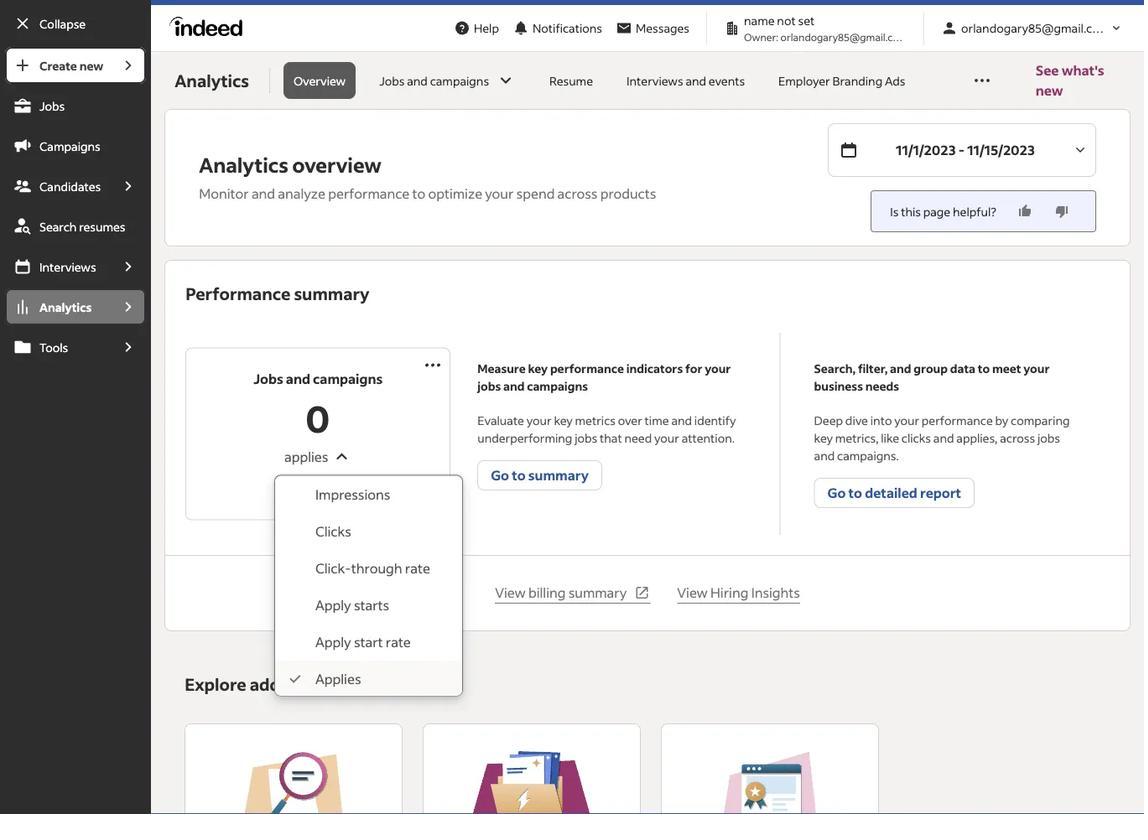 Task type: describe. For each thing, give the bounding box(es) containing it.
by
[[996, 413, 1009, 428]]

to inside analytics overview monitor and analyze performance to optimize your spend across products
[[412, 185, 426, 202]]

notifications
[[533, 21, 602, 36]]

jobs and campaigns
[[379, 73, 489, 88]]

is
[[890, 204, 899, 219]]

explore additional products
[[185, 674, 407, 696]]

jobs inside the deep dive into your performance by comparing key metrics, like clicks and applies, across jobs and campaigns.
[[1038, 431, 1060, 446]]

jobs for jobs and campaigns 0
[[254, 370, 283, 387]]

analyze
[[278, 185, 326, 202]]

clicks
[[902, 431, 931, 446]]

name
[[744, 13, 775, 28]]

starts
[[354, 597, 389, 614]]

tools
[[39, 340, 68, 355]]

jobs for jobs
[[39, 98, 65, 113]]

jobs inside measure key performance indicators for your jobs and campaigns
[[478, 379, 501, 394]]

search resumes link
[[5, 208, 146, 245]]

11/1/2023 - 11/15/2023
[[896, 141, 1035, 159]]

spend
[[516, 185, 555, 202]]

name not set owner: orlandogary85@gmail.com element
[[717, 12, 914, 44]]

additional
[[250, 674, 331, 696]]

indicators
[[626, 361, 683, 376]]

key inside measure key performance indicators for your jobs and campaigns
[[528, 361, 548, 376]]

rate for click-through rate
[[405, 560, 430, 577]]

go to summary link
[[478, 461, 602, 491]]

overview link
[[284, 62, 356, 99]]

metrics
[[575, 413, 616, 428]]

insights
[[751, 584, 800, 602]]

see what's new button
[[1036, 52, 1124, 109]]

search, filter, and group data to meet your business needs
[[814, 361, 1050, 394]]

go to detailed report
[[828, 485, 962, 502]]

key inside evaluate your key metrics over time and identify underperforming jobs that need your attention.
[[554, 413, 573, 428]]

detailed
[[865, 485, 918, 502]]

interviews link
[[5, 248, 111, 285]]

apply for apply start rate
[[315, 633, 351, 651]]

11/15/2023
[[967, 141, 1035, 159]]

branding
[[833, 73, 883, 88]]

to left detailed
[[849, 485, 863, 502]]

messages link
[[609, 13, 696, 44]]

view for view billing summary
[[495, 584, 526, 602]]

data
[[950, 361, 976, 376]]

group
[[914, 361, 948, 376]]

go for go to summary
[[491, 467, 509, 484]]

billing
[[529, 584, 566, 602]]

evaluate
[[478, 413, 524, 428]]

attention.
[[682, 431, 735, 446]]

resume link
[[540, 62, 603, 99]]

overview
[[294, 73, 346, 88]]

employer branding ads link
[[769, 62, 916, 99]]

see what's new
[[1036, 62, 1105, 99]]

collapse button
[[5, 5, 146, 42]]

that
[[600, 431, 622, 446]]

performance summary
[[186, 283, 370, 305]]

1 vertical spatial products
[[335, 674, 407, 696]]

apply start rate
[[315, 633, 411, 651]]

through
[[351, 560, 402, 577]]

interviews and events
[[627, 73, 745, 88]]

need
[[625, 431, 652, 446]]

performance inside measure key performance indicators for your jobs and campaigns
[[550, 361, 624, 376]]

like
[[881, 431, 899, 446]]

performance inside the deep dive into your performance by comparing key metrics, like clicks and applies, across jobs and campaigns.
[[922, 413, 993, 428]]

is this page helpful?
[[890, 204, 997, 219]]

search resumes
[[39, 219, 125, 234]]

for
[[685, 361, 703, 376]]

analytics inside analytics "link"
[[39, 300, 92, 315]]

products inside analytics overview monitor and analyze performance to optimize your spend across products
[[600, 185, 656, 202]]

create new link
[[5, 47, 111, 84]]

analytics inside analytics overview monitor and analyze performance to optimize your spend across products
[[199, 151, 288, 177]]

performance inside analytics overview monitor and analyze performance to optimize your spend across products
[[328, 185, 410, 202]]

jobs for jobs and campaigns
[[379, 73, 405, 88]]

resume
[[550, 73, 593, 88]]

campaigns for jobs and campaigns 0
[[313, 370, 383, 387]]

key inside the deep dive into your performance by comparing key metrics, like clicks and applies, across jobs and campaigns.
[[814, 431, 833, 446]]

overview
[[292, 151, 382, 177]]

orlandogary85@gmail.com inside orlandogary85@gmail.com dropdown button
[[961, 21, 1110, 36]]

this page is helpful image
[[1017, 203, 1034, 220]]

0
[[306, 395, 331, 442]]

click-
[[315, 560, 351, 577]]

resumes
[[79, 219, 125, 234]]

new inside create new link
[[79, 58, 103, 73]]

deep
[[814, 413, 843, 428]]

and inside measure key performance indicators for your jobs and campaigns
[[503, 379, 525, 394]]

messages
[[636, 21, 690, 36]]

view billing summary link
[[495, 583, 651, 604]]

dive
[[846, 413, 868, 428]]

apply starts
[[315, 597, 389, 614]]

search,
[[814, 361, 856, 376]]

orlandogary85@gmail.com button
[[935, 13, 1131, 44]]

your down time
[[654, 431, 679, 446]]

your up underperforming
[[527, 413, 552, 428]]

ads
[[885, 73, 906, 88]]

your inside analytics overview monitor and analyze performance to optimize your spend across products
[[485, 185, 514, 202]]

campaigns.
[[837, 448, 899, 464]]

go to detailed report link
[[814, 478, 975, 508]]

and inside the search, filter, and group data to meet your business needs
[[890, 361, 912, 376]]

your inside measure key performance indicators for your jobs and campaigns
[[705, 361, 731, 376]]



Task type: vqa. For each thing, say whether or not it's contained in the screenshot.
2nd apply from the bottom of the page
yes



Task type: locate. For each thing, give the bounding box(es) containing it.
measure
[[478, 361, 526, 376]]

interviews inside interviews link
[[39, 259, 96, 274]]

list box containing impressions
[[275, 476, 462, 698]]

1 vertical spatial apply
[[315, 633, 351, 651]]

applies
[[315, 670, 361, 688]]

0 horizontal spatial products
[[335, 674, 407, 696]]

and inside jobs and campaigns 0
[[286, 370, 310, 387]]

and inside evaluate your key metrics over time and identify underperforming jobs that need your attention.
[[672, 413, 692, 428]]

1 view from the left
[[495, 584, 526, 602]]

this page is not helpful image
[[1054, 203, 1071, 220]]

page
[[924, 204, 951, 219]]

jobs
[[379, 73, 405, 88], [39, 98, 65, 113], [254, 370, 283, 387]]

2 vertical spatial key
[[814, 431, 833, 446]]

2 vertical spatial analytics
[[39, 300, 92, 315]]

campaigns inside "button"
[[430, 73, 489, 88]]

your right "meet"
[[1024, 361, 1050, 376]]

1 vertical spatial key
[[554, 413, 573, 428]]

apply
[[315, 597, 351, 614], [315, 633, 351, 651]]

1 horizontal spatial jobs
[[575, 431, 598, 446]]

products
[[600, 185, 656, 202], [335, 674, 407, 696]]

0 horizontal spatial new
[[79, 58, 103, 73]]

helpful?
[[953, 204, 997, 219]]

go down campaigns.
[[828, 485, 846, 502]]

collapse
[[39, 16, 86, 31]]

campaigns inside jobs and campaigns 0
[[313, 370, 383, 387]]

2 vertical spatial performance
[[922, 413, 993, 428]]

deep dive into your performance by comparing key metrics, like clicks and applies, across jobs and campaigns.
[[814, 413, 1070, 464]]

2 horizontal spatial jobs
[[1038, 431, 1060, 446]]

key down deep
[[814, 431, 833, 446]]

campaigns
[[430, 73, 489, 88], [313, 370, 383, 387], [527, 379, 588, 394]]

across down 'by'
[[1000, 431, 1035, 446]]

into
[[871, 413, 892, 428]]

interviews inside interviews and events "link"
[[627, 73, 683, 88]]

performance up applies, at right
[[922, 413, 993, 428]]

0 horizontal spatial interviews
[[39, 259, 96, 274]]

analytics link
[[5, 289, 111, 326]]

rate
[[405, 560, 430, 577], [386, 633, 411, 651]]

interviews down messages link
[[627, 73, 683, 88]]

campaigns link
[[5, 128, 146, 164]]

what's
[[1062, 62, 1105, 79]]

report
[[920, 485, 962, 502]]

help
[[474, 21, 499, 36]]

0 horizontal spatial jobs
[[39, 98, 65, 113]]

performance down overview at the top of page
[[328, 185, 410, 202]]

new inside see what's new
[[1036, 82, 1063, 99]]

analytics up monitor
[[199, 151, 288, 177]]

and inside "link"
[[686, 73, 706, 88]]

to right data
[[978, 361, 990, 376]]

0 vertical spatial performance
[[328, 185, 410, 202]]

campaigns inside measure key performance indicators for your jobs and campaigns
[[527, 379, 588, 394]]

1 vertical spatial performance
[[550, 361, 624, 376]]

0 vertical spatial summary
[[294, 283, 370, 305]]

0 horizontal spatial key
[[528, 361, 548, 376]]

2 apply from the top
[[315, 633, 351, 651]]

2 vertical spatial summary
[[569, 584, 627, 602]]

monitor
[[199, 185, 249, 202]]

meet
[[993, 361, 1022, 376]]

analytics down indeed home image
[[175, 70, 249, 91]]

2 horizontal spatial performance
[[922, 413, 993, 428]]

1 horizontal spatial campaigns
[[430, 73, 489, 88]]

jobs down 'metrics'
[[575, 431, 598, 446]]

across inside the deep dive into your performance by comparing key metrics, like clicks and applies, across jobs and campaigns.
[[1000, 431, 1035, 446]]

2 view from the left
[[677, 584, 708, 602]]

menu bar
[[0, 47, 151, 815]]

1 horizontal spatial jobs
[[254, 370, 283, 387]]

clicks
[[315, 523, 351, 540]]

view billing summary
[[495, 584, 627, 602]]

campaigns up 'metrics'
[[527, 379, 588, 394]]

view
[[495, 584, 526, 602], [677, 584, 708, 602]]

candidates
[[39, 179, 101, 194]]

hiring
[[711, 584, 749, 602]]

analytics down interviews link
[[39, 300, 92, 315]]

evaluate your key metrics over time and identify underperforming jobs that need your attention.
[[478, 413, 736, 446]]

metrics,
[[835, 431, 879, 446]]

2 horizontal spatial key
[[814, 431, 833, 446]]

1 horizontal spatial go
[[828, 485, 846, 502]]

0 vertical spatial rate
[[405, 560, 430, 577]]

1 vertical spatial new
[[1036, 82, 1063, 99]]

campaigns up 0
[[313, 370, 383, 387]]

rate right through
[[405, 560, 430, 577]]

0 horizontal spatial go
[[491, 467, 509, 484]]

-
[[959, 141, 965, 159]]

over
[[618, 413, 643, 428]]

1 vertical spatial analytics
[[199, 151, 288, 177]]

1 horizontal spatial interviews
[[627, 73, 683, 88]]

go down underperforming
[[491, 467, 509, 484]]

search
[[39, 219, 77, 234]]

1 apply from the top
[[315, 597, 351, 614]]

jobs inside evaluate your key metrics over time and identify underperforming jobs that need your attention.
[[575, 431, 598, 446]]

0 vertical spatial apply
[[315, 597, 351, 614]]

1 vertical spatial summary
[[528, 467, 589, 484]]

and inside analytics overview monitor and analyze performance to optimize your spend across products
[[252, 185, 275, 202]]

not
[[777, 13, 796, 28]]

tools link
[[5, 329, 111, 366]]

comparing
[[1011, 413, 1070, 428]]

1 horizontal spatial orlandogary85@gmail.com
[[961, 21, 1110, 36]]

campaigns for jobs and campaigns
[[430, 73, 489, 88]]

view hiring insights link
[[677, 583, 800, 604]]

indeed home image
[[170, 16, 250, 36]]

1 horizontal spatial performance
[[550, 361, 624, 376]]

0 horizontal spatial campaigns
[[313, 370, 383, 387]]

jobs inside "button"
[[379, 73, 405, 88]]

1 horizontal spatial new
[[1036, 82, 1063, 99]]

interviews and events link
[[617, 62, 755, 99]]

view left billing
[[495, 584, 526, 602]]

view hiring insights
[[677, 584, 800, 602]]

applies button
[[274, 442, 362, 472]]

orlandogary85@gmail.com up see
[[961, 21, 1110, 36]]

1 vertical spatial across
[[1000, 431, 1035, 446]]

name not set owner: orlandogary85@gmail.com
[[744, 13, 908, 43]]

help button
[[447, 13, 506, 44]]

create
[[39, 58, 77, 73]]

your inside the search, filter, and group data to meet your business needs
[[1024, 361, 1050, 376]]

jobs link
[[5, 87, 146, 124]]

performance
[[328, 185, 410, 202], [550, 361, 624, 376], [922, 413, 993, 428]]

needs
[[866, 379, 899, 394]]

your right for
[[705, 361, 731, 376]]

0 horizontal spatial jobs
[[478, 379, 501, 394]]

to left optimize
[[412, 185, 426, 202]]

jobs and campaigns 0
[[254, 370, 383, 442]]

jobs inside menu bar
[[39, 98, 65, 113]]

interviews for interviews and events
[[627, 73, 683, 88]]

apply for apply starts
[[315, 597, 351, 614]]

performance
[[186, 283, 291, 305]]

interviews for interviews
[[39, 259, 96, 274]]

2 horizontal spatial campaigns
[[527, 379, 588, 394]]

campaigns down help button
[[430, 73, 489, 88]]

time
[[645, 413, 669, 428]]

interviews down search resumes link in the left of the page
[[39, 259, 96, 274]]

across inside analytics overview monitor and analyze performance to optimize your spend across products
[[558, 185, 598, 202]]

across
[[558, 185, 598, 202], [1000, 431, 1035, 446]]

jobs down measure
[[478, 379, 501, 394]]

campaigns
[[39, 138, 100, 154]]

0 vertical spatial jobs
[[379, 73, 405, 88]]

see
[[1036, 62, 1059, 79]]

apply down click-
[[315, 597, 351, 614]]

orlandogary85@gmail.com inside name not set owner: orlandogary85@gmail.com
[[781, 30, 908, 43]]

0 vertical spatial interviews
[[627, 73, 683, 88]]

0 vertical spatial key
[[528, 361, 548, 376]]

orlandogary85@gmail.com down set
[[781, 30, 908, 43]]

candidates link
[[5, 168, 111, 205]]

new right create at the top
[[79, 58, 103, 73]]

rate right start
[[386, 633, 411, 651]]

summary inside view billing summary link
[[569, 584, 627, 602]]

group
[[151, 0, 1144, 5]]

view for view hiring insights
[[677, 584, 708, 602]]

go for go to detailed report
[[828, 485, 846, 502]]

summary
[[294, 283, 370, 305], [528, 467, 589, 484], [569, 584, 627, 602]]

start
[[354, 633, 383, 651]]

notifications button
[[506, 10, 609, 47]]

0 vertical spatial across
[[558, 185, 598, 202]]

1 horizontal spatial view
[[677, 584, 708, 602]]

0 vertical spatial products
[[600, 185, 656, 202]]

0 horizontal spatial across
[[558, 185, 598, 202]]

0 horizontal spatial view
[[495, 584, 526, 602]]

your left spend
[[485, 185, 514, 202]]

jobs and campaigns button
[[369, 62, 526, 99]]

view left hiring
[[677, 584, 708, 602]]

create new
[[39, 58, 103, 73]]

1 vertical spatial rate
[[386, 633, 411, 651]]

1 horizontal spatial key
[[554, 413, 573, 428]]

view inside view billing summary link
[[495, 584, 526, 602]]

0 vertical spatial analytics
[[175, 70, 249, 91]]

applies option
[[275, 661, 462, 698]]

overflow menu image
[[972, 70, 992, 91]]

key left 'metrics'
[[554, 413, 573, 428]]

1 horizontal spatial across
[[1000, 431, 1035, 446]]

identify
[[695, 413, 736, 428]]

1 horizontal spatial products
[[600, 185, 656, 202]]

your up the clicks
[[895, 413, 920, 428]]

and inside "button"
[[407, 73, 428, 88]]

0 vertical spatial new
[[79, 58, 103, 73]]

performance up 'metrics'
[[550, 361, 624, 376]]

your inside the deep dive into your performance by comparing key metrics, like clicks and applies, across jobs and campaigns.
[[895, 413, 920, 428]]

optimize
[[428, 185, 483, 202]]

to inside the search, filter, and group data to meet your business needs
[[978, 361, 990, 376]]

across right spend
[[558, 185, 598, 202]]

summary for go
[[528, 467, 589, 484]]

impressions
[[315, 486, 390, 503]]

set
[[798, 13, 815, 28]]

employer branding ads
[[779, 73, 906, 88]]

applies
[[284, 448, 328, 465]]

summary for view
[[569, 584, 627, 602]]

apply left start
[[315, 633, 351, 651]]

1 vertical spatial jobs
[[39, 98, 65, 113]]

menu bar containing create new
[[0, 47, 151, 815]]

0 horizontal spatial performance
[[328, 185, 410, 202]]

employer
[[779, 73, 830, 88]]

go
[[491, 467, 509, 484], [828, 485, 846, 502]]

key right measure
[[528, 361, 548, 376]]

and
[[407, 73, 428, 88], [686, 73, 706, 88], [252, 185, 275, 202], [890, 361, 912, 376], [286, 370, 310, 387], [503, 379, 525, 394], [672, 413, 692, 428], [934, 431, 954, 446], [814, 448, 835, 464]]

this
[[901, 204, 921, 219]]

new down see
[[1036, 82, 1063, 99]]

2 horizontal spatial jobs
[[379, 73, 405, 88]]

owner:
[[744, 30, 779, 43]]

analytics overview monitor and analyze performance to optimize your spend across products
[[199, 151, 656, 202]]

summary inside go to summary link
[[528, 467, 589, 484]]

jobs inside jobs and campaigns 0
[[254, 370, 283, 387]]

rate for apply start rate
[[386, 633, 411, 651]]

jobs down comparing
[[1038, 431, 1060, 446]]

list box
[[275, 476, 462, 698]]

applies,
[[957, 431, 998, 446]]

to down underperforming
[[512, 467, 526, 484]]

1 vertical spatial interviews
[[39, 259, 96, 274]]

measure key performance indicators for your jobs and campaigns
[[478, 361, 731, 394]]

2 vertical spatial jobs
[[254, 370, 283, 387]]

key
[[528, 361, 548, 376], [554, 413, 573, 428], [814, 431, 833, 446]]

0 horizontal spatial orlandogary85@gmail.com
[[781, 30, 908, 43]]



